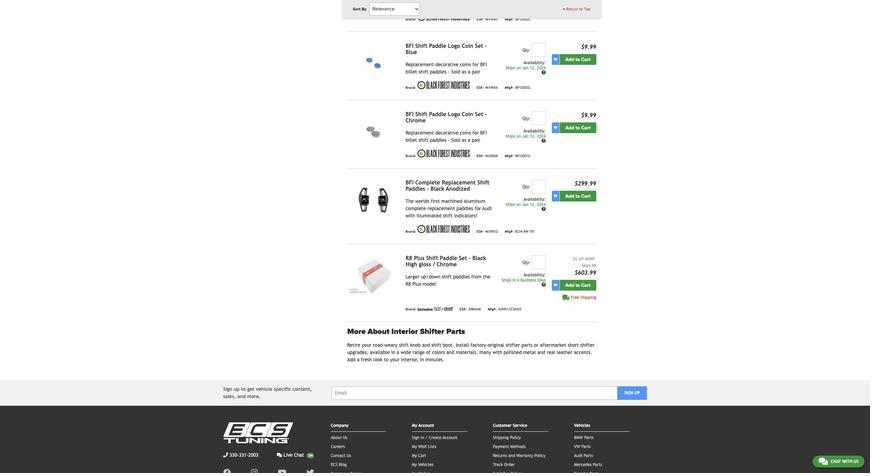Task type: locate. For each thing, give the bounding box(es) containing it.
logo for bfi shift paddle logo coin set - chrome
[[448, 111, 460, 118]]

0 vertical spatial question circle image
[[542, 208, 546, 212]]

black forest industries - corporate logo image for chrome
[[418, 150, 470, 158]]

to inside sign up to get vehicle specific content, sales, and more.
[[241, 387, 246, 393]]

3 12, from the top
[[530, 202, 536, 207]]

1 vertical spatial for
[[473, 130, 479, 136]]

4 availability: from the top
[[524, 273, 546, 278]]

3 black forest industries - corporate logo image from the top
[[418, 150, 470, 158]]

bfi inside bfi complete replacement shift paddles - black anodized
[[406, 180, 414, 186]]

1 coin from the top
[[462, 43, 473, 49]]

sign
[[223, 387, 233, 393], [625, 391, 634, 396], [412, 436, 420, 441]]

es#: left 4659066
[[477, 86, 484, 90]]

2 vertical spatial set
[[459, 255, 467, 262]]

1 coins from the top
[[460, 62, 471, 67]]

interior
[[392, 328, 418, 337]]

2 availability: from the top
[[524, 129, 546, 134]]

3 my from the top
[[412, 454, 417, 459]]

vw
[[574, 445, 580, 450]]

black forest industries - corporate logo image up bfi shift paddle logo coin set - blue
[[418, 13, 470, 21]]

0 vertical spatial audi
[[483, 206, 492, 212]]

mfg#: for r8 plus shift paddle set - black high gloss / chrome
[[488, 308, 497, 312]]

warranty
[[517, 454, 534, 459]]

12, up ibfi2003g
[[530, 66, 536, 70]]

1 horizontal spatial black
[[473, 255, 486, 262]]

bfi inside bfi shift paddle logo coin set - chrome
[[406, 111, 414, 118]]

decorative for blue
[[436, 62, 459, 67]]

0 vertical spatial replacement decorative coins for bfi billet shift paddles - sold as a pair
[[406, 62, 487, 75]]

shipping right free
[[581, 296, 596, 300]]

4 qty: from the top
[[523, 260, 531, 265]]

1 question circle image from the top
[[542, 208, 546, 212]]

shift inside the worlds first machined aluminum complete replacement paddles for audi with illuminated shift indicators!
[[443, 213, 453, 219]]

or
[[534, 343, 539, 349]]

ships
[[506, 66, 515, 70], [506, 134, 515, 139], [506, 202, 515, 207], [502, 278, 511, 283]]

my up my wish lists
[[412, 424, 417, 429]]

add for bfi complete replacement shift paddles - black anodized
[[566, 193, 575, 199]]

0 vertical spatial for
[[473, 62, 479, 67]]

audi down vw
[[574, 454, 583, 459]]

3 ships on jan 12, 2024 from the top
[[506, 202, 546, 207]]

0 horizontal spatial black
[[431, 186, 445, 192]]

shift down replacement
[[443, 213, 453, 219]]

jan up ibfi2001g
[[522, 134, 529, 139]]

1 vertical spatial us
[[347, 454, 351, 459]]

bfi
[[406, 43, 414, 49], [480, 62, 487, 67], [406, 111, 414, 118], [480, 130, 487, 136], [406, 180, 414, 186]]

set inside bfi shift paddle logo coin set - blue
[[475, 43, 483, 49]]

add for bfi shift paddle logo coin set - blue
[[566, 57, 575, 62]]

qty: down ibfi2001g
[[523, 185, 531, 190]]

2 $9.99 from the top
[[581, 112, 596, 119]]

coin inside bfi shift paddle logo coin set - blue
[[462, 43, 473, 49]]

audi down aluminum on the right top of page
[[483, 206, 492, 212]]

and up order
[[509, 454, 515, 459]]

ships on jan 12, 2024 up ibfi2003g
[[506, 66, 546, 70]]

coins down bfi shift paddle logo coin set - blue "link" on the top of page
[[460, 62, 471, 67]]

with inside retire your road-weary shift knob and shift boot. install factory-original shifter parts or aftermarket short shifter upgrades, available in a wide range of colors and materials, many with polished metal and real leather accents. add a fresh look to your interior, in minutes.
[[493, 350, 502, 356]]

my up the "my vehicles" link
[[412, 454, 417, 459]]

r8 plus shift paddle set - black high gloss / chrome
[[406, 255, 486, 268]]

a left wide
[[397, 350, 399, 356]]

paddles inside the worlds first machined aluminum complete replacement paddles for audi with illuminated shift indicators!
[[457, 206, 473, 212]]

black forest industries - corporate logo image up the bfi complete replacement shift paddles - black anodized link
[[418, 150, 470, 158]]

availability: for bfi shift paddle logo coin set - blue
[[524, 60, 546, 65]]

track order link
[[493, 463, 515, 468]]

of
[[426, 350, 431, 356]]

your left interior,
[[390, 358, 400, 363]]

plus
[[414, 255, 425, 262], [413, 282, 421, 287]]

sign for sign up
[[625, 391, 634, 396]]

1 qty: from the top
[[523, 48, 531, 53]]

in left the 4
[[513, 278, 516, 283]]

mfg#: ibfi2001g
[[505, 154, 531, 158]]

pair up "es#: 4659068"
[[472, 137, 481, 143]]

black up the from
[[473, 255, 486, 262]]

decorative down bfi shift paddle logo coin set - chrome link
[[436, 130, 459, 136]]

1 vertical spatial plus
[[413, 282, 421, 287]]

0 vertical spatial jan
[[522, 66, 529, 70]]

4 add to cart from the top
[[566, 283, 591, 289]]

availability: for bfi shift paddle logo coin set - chrome
[[524, 129, 546, 134]]

specific
[[274, 387, 291, 393]]

ships left the 4
[[502, 278, 511, 283]]

0 vertical spatial as
[[462, 69, 467, 75]]

coin for bfi shift paddle logo coin set - blue
[[462, 43, 473, 49]]

2 replacement decorative coins for bfi billet shift paddles - sold as a pair from the top
[[406, 130, 487, 143]]

shift up wide
[[399, 343, 409, 349]]

0 vertical spatial coins
[[460, 62, 471, 67]]

2 coin from the top
[[462, 111, 473, 118]]

2 vertical spatial ships on jan 12, 2024
[[506, 202, 546, 207]]

1 logo from the top
[[448, 43, 460, 49]]

set inside bfi shift paddle logo coin set - chrome
[[475, 111, 483, 118]]

mfg#: left ibfi2003g
[[505, 86, 514, 90]]

account
[[419, 424, 434, 429], [443, 436, 458, 441]]

1 vertical spatial $9.99
[[581, 112, 596, 119]]

paddles
[[430, 69, 447, 75], [430, 137, 447, 143], [457, 206, 473, 212], [453, 274, 470, 280]]

coin inside bfi shift paddle logo coin set - chrome
[[462, 111, 473, 118]]

0 horizontal spatial your
[[362, 343, 372, 349]]

top
[[584, 7, 591, 11]]

vehicles up bmw parts
[[574, 424, 590, 429]]

ships for bfi shift paddle logo coin set - chrome
[[506, 134, 515, 139]]

2 logo from the top
[[448, 111, 460, 118]]

sign for sign up to get vehicle specific content, sales, and more.
[[223, 387, 233, 393]]

0 vertical spatial us
[[343, 436, 348, 441]]

sold down bfi shift paddle logo coin set - blue
[[451, 69, 461, 75]]

with down the complete
[[406, 213, 415, 219]]

2 vertical spatial 2024
[[537, 202, 546, 207]]

up inside button
[[635, 391, 640, 396]]

parts
[[446, 328, 465, 337], [584, 436, 594, 441], [582, 445, 591, 450], [584, 454, 593, 459], [593, 463, 602, 468]]

es#4659065 - ibfi2002g - bfi shift paddle logo coin set - red - replacement decorative coins for bfi billet shift paddles - sold as a pair - black forest industries - audi volkswagen image
[[347, 0, 400, 14]]

1 on from the top
[[517, 66, 521, 70]]

1 replacement decorative coins for bfi billet shift paddles - sold as a pair from the top
[[406, 62, 487, 75]]

comments image
[[819, 458, 828, 466]]

brand: for bfi complete replacement shift paddles - black anodized
[[406, 230, 416, 234]]

1 r8 from the top
[[406, 255, 412, 262]]

shift inside bfi complete replacement shift paddles - black anodized
[[478, 180, 490, 186]]

black for paddles
[[431, 186, 445, 192]]

in down the weary
[[391, 350, 395, 356]]

about us link
[[331, 436, 348, 441]]

ecs tuning image
[[223, 423, 293, 444]]

mfg#: ibfi2003g
[[505, 86, 531, 90]]

- down es#: 4659066
[[485, 111, 487, 118]]

3 on from the top
[[517, 202, 521, 207]]

0 vertical spatial paddle
[[429, 43, 446, 49]]

replacement inside bfi complete replacement shift paddles - black anodized
[[442, 180, 476, 186]]

1 vertical spatial ships on jan 12, 2024
[[506, 134, 546, 139]]

3 qty: from the top
[[523, 185, 531, 190]]

black forest industries - corporate logo image
[[418, 13, 470, 21], [418, 81, 470, 89], [418, 150, 470, 158], [418, 225, 470, 233]]

shift inside bfi shift paddle logo coin set - chrome
[[416, 111, 428, 118]]

2 vertical spatial us
[[854, 460, 859, 465]]

larger up/down shift paddles from the r8 plus model
[[406, 274, 491, 287]]

2 question circle image from the top
[[542, 139, 546, 143]]

paddles down bfi shift paddle logo coin set - blue "link" on the top of page
[[430, 69, 447, 75]]

2 coins from the top
[[460, 130, 471, 136]]

0 vertical spatial logo
[[448, 43, 460, 49]]

set up the larger up/down shift paddles from the r8 plus model
[[459, 255, 467, 262]]

sales,
[[223, 394, 236, 400]]

1 vertical spatial question circle image
[[542, 139, 546, 143]]

mfg#: for bfi shift paddle logo coin set - blue
[[505, 86, 514, 90]]

2 vertical spatial in
[[420, 358, 424, 363]]

1 vertical spatial chrome
[[437, 262, 457, 268]]

audi
[[483, 206, 492, 212], [574, 454, 583, 459]]

shift down bfi shift paddle logo coin set - chrome link
[[419, 137, 428, 143]]

up for sign up
[[635, 391, 640, 396]]

lists
[[428, 445, 437, 450]]

0 vertical spatial pair
[[472, 69, 481, 75]]

12, up 701
[[530, 202, 536, 207]]

0 vertical spatial vehicles
[[574, 424, 590, 429]]

1 add to wish list image from the top
[[554, 58, 558, 61]]

1 horizontal spatial with
[[493, 350, 502, 356]]

chrome inside r8 plus shift paddle set - black high gloss / chrome
[[437, 262, 457, 268]]

3 jan from the top
[[522, 202, 529, 207]]

a down bfi shift paddle logo coin set - blue
[[468, 69, 471, 75]]

plus down larger
[[413, 282, 421, 287]]

1 vertical spatial 2024
[[537, 134, 546, 139]]

1 horizontal spatial /
[[433, 262, 435, 268]]

logo inside bfi shift paddle logo coin set - blue
[[448, 43, 460, 49]]

ships on jan 12, 2024 up ibfi2001g
[[506, 134, 546, 139]]

coins for bfi shift paddle logo coin set - blue
[[460, 62, 471, 67]]

shifter up polished
[[506, 343, 520, 349]]

0 horizontal spatial audi
[[483, 206, 492, 212]]

0 vertical spatial add to wish list image
[[554, 58, 558, 61]]

company
[[331, 424, 349, 429]]

replacement decorative coins for bfi billet shift paddles - sold as a pair down bfi shift paddle logo coin set - chrome link
[[406, 130, 487, 143]]

2 vertical spatial for
[[475, 206, 481, 212]]

0 horizontal spatial shifter
[[506, 343, 520, 349]]

r8 left gloss
[[406, 255, 412, 262]]

0 vertical spatial with
[[406, 213, 415, 219]]

on up 'mfg#: ibfi2003g'
[[517, 66, 521, 70]]

black forest industries - corporate logo image up bfi shift paddle logo coin set - chrome link
[[418, 81, 470, 89]]

0 horizontal spatial with
[[406, 213, 415, 219]]

your up upgrades,
[[362, 343, 372, 349]]

about up road- on the left bottom of the page
[[368, 328, 390, 337]]

plus inside r8 plus shift paddle set - black high gloss / chrome
[[414, 255, 425, 262]]

availability: for bfi complete replacement shift paddles - black anodized
[[524, 197, 546, 202]]

1 vertical spatial account
[[443, 436, 458, 441]]

parts right mercedes
[[593, 463, 602, 468]]

my for my vehicles
[[412, 463, 417, 468]]

paddles for chrome
[[430, 137, 447, 143]]

- down bfi shift paddle logo coin set - blue
[[448, 69, 450, 75]]

2 jan from the top
[[522, 134, 529, 139]]

logo for bfi shift paddle logo coin set - blue
[[448, 43, 460, 49]]

0 vertical spatial ships on jan 12, 2024
[[506, 66, 546, 70]]

jan up 8w-
[[522, 202, 529, 207]]

2 decorative from the top
[[436, 130, 459, 136]]

- down es#: 4659065
[[485, 43, 487, 49]]

vehicles down my cart link
[[418, 463, 434, 468]]

0 horizontal spatial chrome
[[406, 117, 426, 124]]

1 shifter from the left
[[506, 343, 520, 349]]

1 vertical spatial replacement
[[406, 130, 434, 136]]

1 availability: from the top
[[524, 60, 546, 65]]

1 vertical spatial billet
[[406, 137, 417, 143]]

up inside sign up to get vehicle specific content, sales, and more.
[[234, 387, 240, 393]]

1 vertical spatial in
[[391, 350, 395, 356]]

jan for bfi complete replacement shift paddles - black anodized
[[522, 202, 529, 207]]

and right sales,
[[238, 394, 246, 400]]

1 horizontal spatial chrome
[[437, 262, 457, 268]]

more
[[347, 328, 366, 337]]

0 vertical spatial set
[[475, 43, 483, 49]]

4659052
[[485, 230, 498, 234]]

us up careers
[[343, 436, 348, 441]]

0 vertical spatial coin
[[462, 43, 473, 49]]

mfg#:
[[505, 18, 514, 21], [505, 86, 514, 90], [505, 154, 514, 158], [505, 230, 514, 234], [488, 308, 497, 312]]

audi inside the worlds first machined aluminum complete replacement paddles for audi with illuminated shift indicators!
[[483, 206, 492, 212]]

materials,
[[456, 350, 478, 356]]

0 horizontal spatial about
[[331, 436, 342, 441]]

my for my account
[[412, 424, 417, 429]]

1 horizontal spatial chat
[[831, 460, 841, 465]]

1 vertical spatial chat
[[831, 460, 841, 465]]

upgrades,
[[347, 350, 369, 356]]

pair for bfi shift paddle logo coin set - chrome
[[472, 137, 481, 143]]

3 brand: from the top
[[406, 154, 416, 158]]

billet for blue
[[406, 69, 417, 75]]

contact us link
[[331, 454, 351, 459]]

ships for bfi complete replacement shift paddles - black anodized
[[506, 202, 515, 207]]

shifter up "accents."
[[581, 343, 595, 349]]

r8 inside r8 plus shift paddle set - black high gloss / chrome
[[406, 255, 412, 262]]

sign inside sign up to get vehicle specific content, sales, and more.
[[223, 387, 233, 393]]

on up 8234-
[[517, 202, 521, 207]]

es#: left 4659068
[[477, 154, 484, 158]]

1 horizontal spatial up
[[635, 391, 640, 396]]

cart for bfi shift paddle logo coin set - blue
[[581, 57, 591, 62]]

parts for vw
[[582, 445, 591, 450]]

decorative for chrome
[[436, 130, 459, 136]]

original
[[488, 343, 504, 349]]

0 vertical spatial billet
[[406, 69, 417, 75]]

add for r8 plus shift paddle set - black high gloss / chrome
[[566, 283, 575, 289]]

fresh
[[361, 358, 372, 363]]

black up first
[[431, 186, 445, 192]]

2 2024 from the top
[[537, 134, 546, 139]]

None number field
[[532, 43, 546, 57], [532, 111, 546, 125], [532, 180, 546, 194], [532, 256, 546, 270], [532, 43, 546, 57], [532, 111, 546, 125], [532, 180, 546, 194], [532, 256, 546, 270]]

1 jan from the top
[[522, 66, 529, 70]]

- right paddles
[[427, 186, 429, 192]]

add to cart for bfi shift paddle logo coin set - chrome
[[566, 125, 591, 131]]

my left wish
[[412, 445, 417, 450]]

us for about us
[[343, 436, 348, 441]]

$9.99 for bfi shift paddle logo coin set - chrome
[[581, 112, 596, 119]]

bfi for bfi shift paddle logo coin set - blue
[[406, 43, 414, 49]]

0 horizontal spatial in
[[391, 350, 395, 356]]

add for bfi shift paddle logo coin set - chrome
[[566, 125, 575, 131]]

facebook logo image
[[223, 470, 231, 474]]

701
[[530, 230, 535, 234]]

1 $9.99 from the top
[[581, 44, 596, 50]]

12,
[[530, 66, 536, 70], [530, 134, 536, 139], [530, 202, 536, 207]]

availability: up the business
[[524, 273, 546, 278]]

jan for bfi shift paddle logo coin set - chrome
[[522, 134, 529, 139]]

qty: down ibfi2002g on the top of page
[[523, 48, 531, 53]]

jan up ibfi2003g
[[522, 66, 529, 70]]

1 decorative from the top
[[436, 62, 459, 67]]

with down original
[[493, 350, 502, 356]]

0 vertical spatial plus
[[414, 255, 425, 262]]

1 vertical spatial jan
[[522, 134, 529, 139]]

mfg#: left 4s0951523ainz
[[488, 308, 497, 312]]

1 question circle image from the top
[[542, 71, 546, 75]]

2 vertical spatial paddle
[[440, 255, 457, 262]]

2 qty: from the top
[[523, 116, 531, 121]]

3 add to cart button from the top
[[560, 191, 596, 202]]

about up careers
[[331, 436, 342, 441]]

/ right in
[[426, 436, 428, 441]]

logo inside bfi shift paddle logo coin set - chrome
[[448, 111, 460, 118]]

1 vertical spatial with
[[493, 350, 502, 356]]

sign inside button
[[625, 391, 634, 396]]

ships for r8 plus shift paddle set - black high gloss / chrome
[[502, 278, 511, 283]]

as for bfi shift paddle logo coin set - blue
[[462, 69, 467, 75]]

4 black forest industries - corporate logo image from the top
[[418, 225, 470, 233]]

3 availability: from the top
[[524, 197, 546, 202]]

3 add to cart from the top
[[566, 193, 591, 199]]

2024
[[537, 66, 546, 70], [537, 134, 546, 139], [537, 202, 546, 207]]

metal
[[523, 350, 536, 356]]

1 vertical spatial vehicles
[[418, 463, 434, 468]]

0 vertical spatial on
[[517, 66, 521, 70]]

shift inside bfi shift paddle logo coin set - blue
[[416, 43, 428, 49]]

add to wish list image for $299.99
[[554, 195, 558, 198]]

es#: 3086668
[[460, 308, 481, 312]]

black inside bfi complete replacement shift paddles - black anodized
[[431, 186, 445, 192]]

0 horizontal spatial shipping
[[493, 436, 509, 441]]

1 horizontal spatial sign
[[412, 436, 420, 441]]

sold for bfi shift paddle logo coin set - chrome
[[451, 137, 461, 143]]

1 billet from the top
[[406, 69, 417, 75]]

many
[[480, 350, 491, 356]]

coin for bfi shift paddle logo coin set - chrome
[[462, 111, 473, 118]]

1 vertical spatial as
[[462, 137, 467, 143]]

black inside r8 plus shift paddle set - black high gloss / chrome
[[473, 255, 486, 262]]

2 add to wish list image from the top
[[554, 195, 558, 198]]

black
[[431, 186, 445, 192], [473, 255, 486, 262]]

0 vertical spatial decorative
[[436, 62, 459, 67]]

set inside r8 plus shift paddle set - black high gloss / chrome
[[459, 255, 467, 262]]

account right create
[[443, 436, 458, 441]]

decorative down bfi shift paddle logo coin set - blue
[[436, 62, 459, 67]]

policy right warranty
[[535, 454, 546, 459]]

- inside bfi shift paddle logo coin set - chrome
[[485, 111, 487, 118]]

replacement down blue
[[406, 62, 434, 67]]

1 pair from the top
[[472, 69, 481, 75]]

for up es#: 4659066
[[473, 62, 479, 67]]

pair up es#: 4659066
[[472, 69, 481, 75]]

1 as from the top
[[462, 69, 467, 75]]

brand: for bfi shift paddle logo coin set - blue
[[406, 86, 416, 90]]

qty: down ibfi2003g
[[523, 116, 531, 121]]

qty: up the business
[[523, 260, 531, 265]]

chat right comments icon
[[831, 460, 841, 465]]

mfg#: for bfi complete replacement shift paddles - black anodized
[[505, 230, 514, 234]]

2 12, from the top
[[530, 134, 536, 139]]

2 billet from the top
[[406, 137, 417, 143]]

chrome inside bfi shift paddle logo coin set - chrome
[[406, 117, 426, 124]]

1 vertical spatial sold
[[451, 137, 461, 143]]

2 vertical spatial on
[[517, 202, 521, 207]]

road-
[[373, 343, 385, 349]]

comments image
[[277, 453, 282, 458]]

4659068
[[485, 154, 498, 158]]

methods
[[511, 445, 526, 450]]

es#: for bfi shift paddle logo coin set - blue
[[477, 86, 484, 90]]

phone image
[[223, 453, 228, 458]]

on
[[517, 66, 521, 70], [517, 134, 521, 139], [517, 202, 521, 207]]

- up the larger up/down shift paddles from the r8 plus model
[[469, 255, 471, 262]]

es#: left 4659052
[[477, 230, 484, 234]]

1 vertical spatial shipping
[[493, 436, 509, 441]]

track
[[493, 463, 503, 468]]

paddles for blue
[[430, 69, 447, 75]]

2 as from the top
[[462, 137, 467, 143]]

sign up
[[625, 391, 640, 396]]

replacement for chrome
[[406, 130, 434, 136]]

qty: for bfi shift paddle logo coin set - chrome
[[523, 116, 531, 121]]

coins down bfi shift paddle logo coin set - chrome
[[460, 130, 471, 136]]

1 vertical spatial replacement decorative coins for bfi billet shift paddles - sold as a pair
[[406, 130, 487, 143]]

2 add to cart from the top
[[566, 125, 591, 131]]

as down bfi shift paddle logo coin set - chrome
[[462, 137, 467, 143]]

1 horizontal spatial in
[[420, 358, 424, 363]]

shift
[[416, 43, 428, 49], [416, 111, 428, 118], [478, 180, 490, 186], [426, 255, 438, 262]]

r8 down larger
[[406, 282, 411, 287]]

es#: 4659052
[[477, 230, 498, 234]]

r8 inside the larger up/down shift paddles from the r8 plus model
[[406, 282, 411, 287]]

chat
[[294, 453, 304, 459], [831, 460, 841, 465]]

2 vertical spatial with
[[842, 460, 853, 465]]

us right comments icon
[[854, 460, 859, 465]]

2 horizontal spatial with
[[842, 460, 853, 465]]

retire your road-weary shift knob and shift boot. install factory-original shifter parts or aftermarket short shifter upgrades, available in a wide range of colors and materials, many with polished metal and real leather accents. add a fresh look to your interior, in minutes.
[[347, 343, 595, 363]]

1 my from the top
[[412, 424, 417, 429]]

0 vertical spatial chrome
[[406, 117, 426, 124]]

0 vertical spatial 12,
[[530, 66, 536, 70]]

1 vertical spatial question circle image
[[542, 283, 546, 287]]

2 horizontal spatial sign
[[625, 391, 634, 396]]

0 vertical spatial account
[[419, 424, 434, 429]]

0 vertical spatial shipping
[[581, 296, 596, 300]]

1 vertical spatial 12,
[[530, 134, 536, 139]]

12, for bfi complete replacement shift paddles - black anodized
[[530, 202, 536, 207]]

es#: left 3086668
[[460, 308, 467, 312]]

1 add to cart button from the top
[[560, 54, 596, 65]]

complete
[[416, 180, 440, 186]]

2 question circle image from the top
[[542, 283, 546, 287]]

set for bfi shift paddle logo coin set - blue
[[475, 43, 483, 49]]

2 my from the top
[[412, 445, 417, 450]]

add to wish list image
[[554, 58, 558, 61], [554, 195, 558, 198], [554, 284, 558, 287]]

2 ships on jan 12, 2024 from the top
[[506, 134, 546, 139]]

paddle inside bfi shift paddle logo coin set - blue
[[429, 43, 446, 49]]

0 horizontal spatial account
[[419, 424, 434, 429]]

1 vertical spatial audi
[[574, 454, 583, 459]]

1 vertical spatial coins
[[460, 130, 471, 136]]

in down range
[[420, 358, 424, 363]]

ecs blog link
[[331, 463, 347, 468]]

2 black forest industries - corporate logo image from the top
[[418, 81, 470, 89]]

install
[[456, 343, 469, 349]]

-
[[485, 43, 487, 49], [448, 69, 450, 75], [485, 111, 487, 118], [448, 137, 450, 143], [427, 186, 429, 192], [469, 255, 471, 262]]

2 vertical spatial replacement
[[442, 180, 476, 186]]

8234-
[[515, 230, 524, 234]]

black forest industries - corporate logo image down illuminated
[[418, 225, 470, 233]]

0 vertical spatial in
[[513, 278, 516, 283]]

1 vertical spatial decorative
[[436, 130, 459, 136]]

on for bfi complete replacement shift paddles - black anodized
[[517, 202, 521, 207]]

3 2024 from the top
[[537, 202, 546, 207]]

caret up image
[[563, 7, 565, 11]]

replacement decorative coins for bfi billet shift paddles - sold as a pair
[[406, 62, 487, 75], [406, 130, 487, 143]]

paddle
[[429, 43, 446, 49], [429, 111, 446, 118], [440, 255, 457, 262]]

es#:
[[477, 18, 484, 21], [477, 86, 484, 90], [477, 154, 484, 158], [477, 230, 484, 234], [460, 308, 467, 312]]

content,
[[293, 387, 312, 393]]

bfi for bfi shift paddle logo coin set - chrome
[[406, 111, 414, 118]]

2 add to cart button from the top
[[560, 123, 596, 133]]

with right comments icon
[[842, 460, 853, 465]]

on up mfg#: ibfi2001g
[[517, 134, 521, 139]]

model
[[423, 282, 436, 287]]

1 vertical spatial about
[[331, 436, 342, 441]]

0 vertical spatial sold
[[451, 69, 461, 75]]

1 12, from the top
[[530, 66, 536, 70]]

- down bfi shift paddle logo coin set - chrome link
[[448, 137, 450, 143]]

add to cart button for r8 plus shift paddle set - black high gloss / chrome
[[560, 280, 596, 291]]

1 horizontal spatial your
[[390, 358, 400, 363]]

5 brand: from the top
[[406, 308, 416, 312]]

2 pair from the top
[[472, 137, 481, 143]]

1 ships on jan 12, 2024 from the top
[[506, 66, 546, 70]]

parts
[[522, 343, 533, 349]]

paddles down bfi shift paddle logo coin set - chrome link
[[430, 137, 447, 143]]

1 horizontal spatial policy
[[535, 454, 546, 459]]

ships up mfg#: ibfi2001g
[[506, 134, 515, 139]]

2 r8 from the top
[[406, 282, 411, 287]]

2 on from the top
[[517, 134, 521, 139]]

policy
[[510, 436, 521, 441], [535, 454, 546, 459]]

shift inside the larger up/down shift paddles from the r8 plus model
[[442, 274, 452, 280]]

ships on jan 12, 2024 for bfi complete replacement shift paddles - black anodized
[[506, 202, 546, 207]]

0 horizontal spatial sign
[[223, 387, 233, 393]]

1 vertical spatial set
[[475, 111, 483, 118]]

shipping
[[581, 296, 596, 300], [493, 436, 509, 441]]

with inside the worlds first machined aluminum complete replacement paddles for audi with illuminated shift indicators!
[[406, 213, 415, 219]]

es#: for r8 plus shift paddle set - black high gloss / chrome
[[460, 308, 467, 312]]

paddle inside bfi shift paddle logo coin set - chrome
[[429, 111, 446, 118]]

plus up larger
[[414, 255, 425, 262]]

/ inside r8 plus shift paddle set - black high gloss / chrome
[[433, 262, 435, 268]]

1 2024 from the top
[[537, 66, 546, 70]]

complete
[[406, 206, 426, 212]]

my down my cart link
[[412, 463, 417, 468]]

set down es#: 4659066
[[475, 111, 483, 118]]

question circle image
[[542, 208, 546, 212], [542, 283, 546, 287]]

1 horizontal spatial shifter
[[581, 343, 595, 349]]

account up in
[[419, 424, 434, 429]]

0 vertical spatial question circle image
[[542, 71, 546, 75]]

knob
[[410, 343, 421, 349]]

sort
[[353, 7, 361, 11]]

question circle image
[[542, 71, 546, 75], [542, 139, 546, 143]]

availability: up ibfi2003g
[[524, 60, 546, 65]]

jan
[[522, 66, 529, 70], [522, 134, 529, 139], [522, 202, 529, 207]]

4 brand: from the top
[[406, 230, 416, 234]]

shifter
[[506, 343, 520, 349], [581, 343, 595, 349]]

mfg#: left ibfi2001g
[[505, 154, 514, 158]]

ships up 'mfg#: ibfi2003g'
[[506, 66, 515, 70]]

0 horizontal spatial vehicles
[[418, 463, 434, 468]]

2 sold from the top
[[451, 137, 461, 143]]

contact
[[331, 454, 346, 459]]

1 horizontal spatial about
[[368, 328, 390, 337]]

4 add to cart button from the top
[[560, 280, 596, 291]]

2 vertical spatial 12,
[[530, 202, 536, 207]]

0 vertical spatial about
[[368, 328, 390, 337]]

payment methods link
[[493, 445, 526, 450]]

12, for bfi shift paddle logo coin set - blue
[[530, 66, 536, 70]]

bfi for bfi complete replacement shift paddles - black anodized
[[406, 180, 414, 186]]

1 horizontal spatial audi
[[574, 454, 583, 459]]

live chat
[[284, 453, 304, 459]]

coins for bfi shift paddle logo coin set - chrome
[[460, 130, 471, 136]]

1 sold from the top
[[451, 69, 461, 75]]

from
[[471, 274, 482, 280]]

2 brand: from the top
[[406, 86, 416, 90]]

0 horizontal spatial policy
[[510, 436, 521, 441]]

availability: left add to wish list image
[[524, 129, 546, 134]]

4 my from the top
[[412, 463, 417, 468]]

bfi inside bfi shift paddle logo coin set - blue
[[406, 43, 414, 49]]

chat right the live
[[294, 453, 304, 459]]

1 add to cart from the top
[[566, 57, 591, 62]]

logo
[[448, 43, 460, 49], [448, 111, 460, 118]]



Task type: describe. For each thing, give the bounding box(es) containing it.
3086668
[[468, 308, 481, 312]]

the
[[483, 274, 491, 280]]

billet for chrome
[[406, 137, 417, 143]]

es#: 4659066
[[477, 86, 498, 90]]

qty: for bfi complete replacement shift paddles - black anodized
[[523, 185, 531, 190]]

cart for bfi shift paddle logo coin set - chrome
[[581, 125, 591, 131]]

4659066
[[485, 86, 498, 90]]

audi parts link
[[574, 454, 593, 459]]

paddles inside the larger up/down shift paddles from the r8 plus model
[[453, 274, 470, 280]]

vw parts
[[574, 445, 591, 450]]

set for bfi shift paddle logo coin set - chrome
[[475, 111, 483, 118]]

shift down bfi shift paddle logo coin set - blue
[[419, 69, 428, 75]]

sign in / create account
[[412, 436, 458, 441]]

order
[[504, 463, 515, 468]]

for for bfi shift paddle logo coin set - blue
[[473, 62, 479, 67]]

- inside r8 plus shift paddle set - black high gloss / chrome
[[469, 255, 471, 262]]

3%
[[573, 257, 577, 262]]

and inside sign up to get vehicle specific content, sales, and more.
[[238, 394, 246, 400]]

availability: for r8 plus shift paddle set - black high gloss / chrome
[[524, 273, 546, 278]]

mfg#: for bfi shift paddle logo coin set - chrome
[[505, 154, 514, 158]]

aftermarket
[[540, 343, 567, 349]]

add to cart for bfi shift paddle logo coin set - blue
[[566, 57, 591, 62]]

available
[[370, 350, 390, 356]]

es#: for bfi complete replacement shift paddles - black anodized
[[477, 230, 484, 234]]

returns
[[493, 454, 507, 459]]

high
[[406, 262, 417, 268]]

cart for bfi complete replacement shift paddles - black anodized
[[581, 193, 591, 199]]

genuine volkswagen audi - corporate logo image
[[418, 308, 453, 311]]

business
[[521, 278, 536, 283]]

replacement decorative coins for bfi billet shift paddles - sold as a pair for chrome
[[406, 130, 487, 143]]

r8 plus shift paddle set - black high gloss / chrome link
[[406, 255, 486, 268]]

mfg#: 4s0951523ainz
[[488, 308, 522, 312]]

- inside bfi shift paddle logo coin set - blue
[[485, 43, 487, 49]]

cart for r8 plus shift paddle set - black high gloss / chrome
[[581, 283, 591, 289]]

real
[[547, 350, 555, 356]]

paddle for chrome
[[429, 111, 446, 118]]

chat with us link
[[813, 457, 865, 468]]

$603.99
[[575, 270, 596, 276]]

mercedes parts link
[[574, 463, 602, 468]]

1 vertical spatial policy
[[535, 454, 546, 459]]

1 horizontal spatial account
[[443, 436, 458, 441]]

my vehicles link
[[412, 463, 434, 468]]

bfi complete replacement shift paddles - black anodized link
[[406, 180, 490, 192]]

chat inside "link"
[[831, 460, 841, 465]]

blog
[[339, 463, 347, 468]]

Email email field
[[332, 387, 618, 400]]

brand: for bfi shift paddle logo coin set - chrome
[[406, 154, 416, 158]]

1 vertical spatial /
[[426, 436, 428, 441]]

polished
[[504, 350, 522, 356]]

parts for mercedes
[[593, 463, 602, 468]]

ships on jan 12, 2024 for bfi shift paddle logo coin set - blue
[[506, 66, 546, 70]]

us inside "link"
[[854, 460, 859, 465]]

worlds
[[415, 199, 430, 204]]

3 add to wish list image from the top
[[554, 284, 558, 287]]

service
[[513, 424, 527, 429]]

shift inside r8 plus shift paddle set - black high gloss / chrome
[[426, 255, 438, 262]]

parts up install
[[446, 328, 465, 337]]

2024 for bfi complete replacement shift paddles - black anodized
[[537, 202, 546, 207]]

and down boot.
[[447, 350, 455, 356]]

twitter logo image
[[307, 470, 314, 474]]

a down bfi shift paddle logo coin set - chrome link
[[468, 137, 471, 143]]

first
[[431, 199, 440, 204]]

qty: for bfi shift paddle logo coin set - blue
[[523, 48, 531, 53]]

indicators!
[[454, 213, 478, 219]]

youtube logo image
[[278, 470, 286, 474]]

and up of at the left bottom of the page
[[422, 343, 430, 349]]

more.
[[247, 394, 261, 400]]

shipping policy
[[493, 436, 521, 441]]

bmw parts link
[[574, 436, 594, 441]]

mfg#: 8234-8w-701
[[505, 230, 535, 234]]

thumbnail image image
[[347, 256, 400, 295]]

the worlds first machined aluminum complete replacement paddles for audi with illuminated shift indicators!
[[406, 199, 492, 219]]

2024 for bfi shift paddle logo coin set - blue
[[537, 66, 546, 70]]

my for my wish lists
[[412, 445, 417, 450]]

instagram logo image
[[251, 470, 258, 474]]

2024 for bfi shift paddle logo coin set - chrome
[[537, 134, 546, 139]]

leather
[[557, 350, 573, 356]]

my cart
[[412, 454, 426, 459]]

my account
[[412, 424, 434, 429]]

aluminum
[[464, 199, 485, 204]]

ibfi2002g
[[515, 18, 531, 21]]

mfg#: ibfi2002g
[[505, 18, 531, 21]]

returns and warranty policy
[[493, 454, 546, 459]]

to inside retire your road-weary shift knob and shift boot. install factory-original shifter parts or aftermarket short shifter upgrades, available in a wide range of colors and materials, many with polished metal and real leather accents. add a fresh look to your interior, in minutes.
[[384, 358, 389, 363]]

es#4659066 - ibfi2003g - bfi shift paddle logo coin set - blue - replacement decorative coins for bfi billet shift paddles - sold as a pair - black forest industries - audi volkswagen image
[[347, 43, 400, 83]]

a down upgrades,
[[357, 358, 360, 363]]

replacement decorative coins for bfi billet shift paddles - sold as a pair for blue
[[406, 62, 487, 75]]

shift up colors
[[432, 343, 441, 349]]

my for my cart
[[412, 454, 417, 459]]

paddles for anodized
[[457, 206, 473, 212]]

jan for bfi shift paddle logo coin set - blue
[[522, 66, 529, 70]]

add to cart for bfi complete replacement shift paddles - black anodized
[[566, 193, 591, 199]]

msrp
[[585, 257, 595, 262]]

about us
[[331, 436, 348, 441]]

1 black forest industries - corporate logo image from the top
[[418, 13, 470, 21]]

for for bfi shift paddle logo coin set - chrome
[[473, 130, 479, 136]]

es#4659068 - ibfi2001g - bfi shift paddle logo coin set - chrome - replacement decorative coins for bfi billet shift paddles - sold as a pair - black forest industries - audi volkswagen image
[[347, 111, 400, 151]]

add to wish list image
[[554, 126, 558, 130]]

on for bfi shift paddle logo coin set - blue
[[517, 66, 521, 70]]

up for sign up to get vehicle specific content, sales, and more.
[[234, 387, 240, 393]]

add inside retire your road-weary shift knob and shift boot. install factory-original shifter parts or aftermarket short shifter upgrades, available in a wide range of colors and materials, many with polished metal and real leather accents. add a fresh look to your interior, in minutes.
[[347, 358, 356, 363]]

es#: for bfi shift paddle logo coin set - chrome
[[477, 154, 484, 158]]

live
[[284, 453, 293, 459]]

mfg#: left ibfi2002g on the top of page
[[505, 18, 514, 21]]

4659065
[[485, 18, 498, 21]]

larger
[[406, 274, 420, 280]]

- inside bfi complete replacement shift paddles - black anodized
[[427, 186, 429, 192]]

for inside the worlds first machined aluminum complete replacement paddles for audi with illuminated shift indicators!
[[475, 206, 481, 212]]

paddle inside r8 plus shift paddle set - black high gloss / chrome
[[440, 255, 457, 262]]

wide
[[401, 350, 411, 356]]

plus inside the larger up/down shift paddles from the r8 plus model
[[413, 282, 421, 287]]

by
[[362, 7, 367, 11]]

add to wish list image for $9.99
[[554, 58, 558, 61]]

0 vertical spatial policy
[[510, 436, 521, 441]]

2003
[[248, 453, 259, 459]]

sign for sign in / create account
[[412, 436, 420, 441]]

return to top
[[565, 7, 591, 11]]

es#: left 4659065
[[477, 18, 484, 21]]

qty: for r8 plus shift paddle set - black high gloss / chrome
[[523, 260, 531, 265]]

sold for bfi shift paddle logo coin set - blue
[[451, 69, 461, 75]]

us for contact us
[[347, 454, 351, 459]]

in
[[421, 436, 424, 441]]

2 shifter from the left
[[581, 343, 595, 349]]

days
[[537, 278, 546, 283]]

with inside "link"
[[842, 460, 853, 465]]

1 vertical spatial your
[[390, 358, 400, 363]]

return to top link
[[563, 6, 591, 12]]

ecs blog
[[331, 463, 347, 468]]

my vehicles
[[412, 463, 434, 468]]

0 vertical spatial your
[[362, 343, 372, 349]]

more about interior shifter parts
[[347, 328, 465, 337]]

$9.99 for bfi shift paddle logo coin set - blue
[[581, 44, 596, 50]]

payment methods
[[493, 445, 526, 450]]

returns and warranty policy link
[[493, 454, 546, 459]]

look
[[374, 358, 383, 363]]

customer
[[493, 424, 512, 429]]

track order
[[493, 463, 515, 468]]

1 horizontal spatial shipping
[[581, 296, 596, 300]]

bfi shift paddle logo coin set - blue
[[406, 43, 487, 55]]

2 horizontal spatial in
[[513, 278, 516, 283]]

parts for bmw
[[584, 436, 594, 441]]

black for set
[[473, 255, 486, 262]]

sign in / create account link
[[412, 436, 458, 441]]

shipping policy link
[[493, 436, 521, 441]]

create
[[429, 436, 442, 441]]

0 horizontal spatial chat
[[294, 453, 304, 459]]

short
[[568, 343, 579, 349]]

paddles
[[406, 186, 425, 192]]

330-331-2003 link
[[223, 452, 259, 460]]

question circle image for bfi shift paddle logo coin set - blue
[[542, 71, 546, 75]]

anodized
[[446, 186, 470, 192]]

ibfi2003g
[[515, 86, 531, 90]]

question circle image for bfi shift paddle logo coin set - chrome
[[542, 139, 546, 143]]

range
[[413, 350, 425, 356]]

gloss
[[419, 262, 431, 268]]

mercedes parts
[[574, 463, 602, 468]]

ships for bfi shift paddle logo coin set - blue
[[506, 66, 515, 70]]

es#: 4659065
[[477, 18, 498, 21]]

question circle image for r8 plus shift paddle set - black high gloss / chrome
[[542, 283, 546, 287]]

careers link
[[331, 445, 345, 450]]

shifter
[[420, 328, 445, 337]]

4
[[517, 278, 520, 283]]

1 brand: from the top
[[406, 18, 416, 21]]

black forest industries - corporate logo image for anodized
[[418, 225, 470, 233]]

12, for bfi shift paddle logo coin set - chrome
[[530, 134, 536, 139]]

sign up to get vehicle specific content, sales, and more.
[[223, 387, 312, 400]]

bfi shift paddle logo coin set - chrome link
[[406, 111, 487, 124]]

and down or
[[538, 350, 545, 356]]

3% off msrp $621.99 $603.99
[[573, 257, 596, 276]]

ships on jan 12, 2024 for bfi shift paddle logo coin set - chrome
[[506, 134, 546, 139]]

add to cart button for bfi complete replacement shift paddles - black anodized
[[560, 191, 596, 202]]

8w-
[[524, 230, 530, 234]]

free shipping
[[571, 296, 596, 300]]

$299.99
[[575, 181, 596, 187]]

minutes.
[[426, 358, 445, 363]]

es#4659052 - 8234-8w-701 - bfi complete replacement shift paddles - black anodized - the worlds first machined aluminum complete replacement paddles for audi with illuminated shift indicators! - black forest industries - audi image
[[347, 180, 400, 219]]

my wish lists
[[412, 445, 437, 450]]

pair for bfi shift paddle logo coin set - blue
[[472, 69, 481, 75]]

black forest industries - corporate logo image for blue
[[418, 81, 470, 89]]

contact us
[[331, 454, 351, 459]]

parts for audi
[[584, 454, 593, 459]]

1 horizontal spatial vehicles
[[574, 424, 590, 429]]

add to cart button for bfi shift paddle logo coin set - blue
[[560, 54, 596, 65]]

brand: for r8 plus shift paddle set - black high gloss / chrome
[[406, 308, 416, 312]]

replacement for blue
[[406, 62, 434, 67]]

paddle for blue
[[429, 43, 446, 49]]

on for bfi shift paddle logo coin set - chrome
[[517, 134, 521, 139]]

add to cart for r8 plus shift paddle set - black high gloss / chrome
[[566, 283, 591, 289]]

illuminated
[[417, 213, 442, 219]]

get
[[247, 387, 254, 393]]

question circle image for bfi complete replacement shift paddles - black anodized
[[542, 208, 546, 212]]

live chat link
[[277, 452, 314, 460]]



Task type: vqa. For each thing, say whether or not it's contained in the screenshot.
the $299.99
yes



